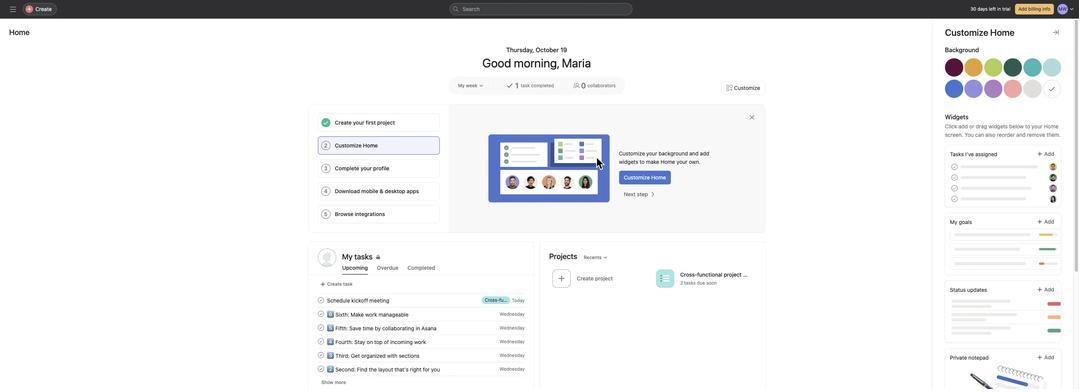 Task type: describe. For each thing, give the bounding box(es) containing it.
complete
[[335, 165, 359, 171]]

good
[[483, 56, 512, 70]]

create button
[[23, 3, 57, 15]]

your left first project
[[353, 119, 365, 126]]

download
[[335, 188, 360, 194]]

task inside button
[[343, 281, 353, 287]]

widgets inside the click add or drag widgets below to your home screen. you can also reorder and remove them.
[[989, 123, 1009, 130]]

5
[[324, 211, 328, 217]]

customize button
[[722, 81, 766, 95]]

i've
[[966, 151, 975, 157]]

morning,
[[514, 56, 560, 70]]

create task
[[327, 281, 353, 287]]

completed
[[531, 83, 554, 88]]

today
[[512, 297, 525, 303]]

show more
[[321, 380, 346, 385]]

completed button
[[408, 264, 436, 275]]

add for private notepad
[[1045, 354, 1055, 360]]

create your first project
[[335, 119, 395, 126]]

upcoming
[[342, 264, 368, 271]]

for
[[423, 366, 430, 372]]

create project link
[[550, 267, 653, 291]]

by
[[375, 325, 381, 331]]

completed
[[408, 264, 436, 271]]

project
[[724, 271, 742, 278]]

get
[[351, 352, 360, 359]]

3️⃣ third: get organized with sections
[[327, 352, 420, 359]]

background
[[946, 46, 980, 53]]

home inside "button"
[[652, 174, 666, 181]]

30 days left in trial
[[971, 6, 1011, 12]]

my for my goals
[[951, 219, 958, 225]]

organized
[[361, 352, 386, 359]]

19
[[561, 46, 568, 53]]

kickoff
[[351, 297, 368, 303]]

completed checkbox for 2️⃣
[[316, 364, 326, 373]]

home down "expand sidebar" icon
[[9, 28, 30, 37]]

more
[[335, 380, 346, 385]]

customize for customize your background and add widgets to make home your own.
[[619, 150, 645, 157]]

create for create
[[35, 6, 52, 12]]

find
[[357, 366, 368, 372]]

show more button
[[318, 377, 349, 388]]

my tasks link
[[342, 251, 524, 262]]

my for my week
[[458, 83, 465, 88]]

0 horizontal spatial customize home
[[335, 142, 378, 149]]

incoming
[[390, 339, 413, 345]]

cross-
[[681, 271, 697, 278]]

schedule kickoff meeting
[[327, 297, 389, 303]]

create project
[[577, 275, 613, 281]]

days
[[978, 6, 988, 12]]

collaborators
[[588, 83, 616, 88]]

widgets inside customize your background and add widgets to make home your own.
[[619, 159, 639, 165]]

background
[[659, 150, 688, 157]]

today button
[[512, 297, 525, 303]]

5️⃣
[[327, 325, 334, 331]]

6️⃣
[[327, 311, 334, 318]]

customize your background and add widgets to make home your own.
[[619, 150, 710, 165]]

private
[[951, 354, 968, 361]]

and inside customize your background and add widgets to make home your own.
[[690, 150, 699, 157]]

stay
[[355, 339, 365, 345]]

your inside the click add or drag widgets below to your home screen. you can also reorder and remove them.
[[1032, 123, 1043, 130]]

tasks i've assigned
[[951, 151, 998, 157]]

assigned
[[976, 151, 998, 157]]

click
[[946, 123, 958, 130]]

second:
[[335, 366, 356, 372]]

the
[[369, 366, 377, 372]]

4
[[324, 188, 328, 194]]

mobile
[[362, 188, 378, 194]]

completed checkbox for 5️⃣
[[316, 323, 326, 332]]

completed image for schedule
[[316, 296, 326, 305]]

completed image for 6️⃣
[[316, 309, 326, 319]]

that's
[[395, 366, 409, 372]]

add billing info button
[[1016, 4, 1055, 14]]

october
[[536, 46, 559, 53]]

trial
[[1003, 6, 1011, 12]]

upcoming button
[[342, 264, 368, 275]]

completed checkbox for schedule
[[316, 296, 326, 305]]

completed checkbox for 6️⃣
[[316, 309, 326, 319]]

add for my goals
[[1045, 218, 1055, 225]]

schedule
[[327, 297, 350, 303]]

overdue button
[[377, 264, 399, 275]]

4️⃣ fourth: stay on top of incoming work
[[327, 339, 426, 345]]

plan
[[743, 271, 754, 278]]

add for status updates
[[1045, 286, 1055, 293]]

1 wednesday button from the top
[[500, 311, 525, 317]]

billing
[[1029, 6, 1042, 12]]

click add or drag widgets below to your home screen. you can also reorder and remove them.
[[946, 123, 1061, 138]]

0 vertical spatial work
[[365, 311, 377, 318]]

step
[[637, 191, 648, 197]]

top
[[374, 339, 383, 345]]

my goals
[[951, 219, 973, 225]]

4 wednesday button from the top
[[500, 352, 525, 358]]

thursday,
[[507, 46, 535, 53]]

&
[[380, 188, 384, 194]]

expand sidebar image
[[10, 6, 16, 12]]

create for create task
[[327, 281, 342, 287]]

updates
[[968, 287, 988, 293]]

customize for customize home
[[624, 174, 650, 181]]

search list box
[[450, 3, 633, 15]]

also
[[986, 131, 996, 138]]

you
[[431, 366, 440, 372]]

left
[[990, 6, 997, 12]]

private notepad
[[951, 354, 989, 361]]

overdue
[[377, 264, 399, 271]]

wednesday button for asana
[[500, 325, 525, 331]]

show
[[321, 380, 333, 385]]

search button
[[450, 3, 633, 15]]

1 wednesday from the top
[[500, 311, 525, 317]]



Task type: vqa. For each thing, say whether or not it's contained in the screenshot.
FULL SCREEN icon
no



Task type: locate. For each thing, give the bounding box(es) containing it.
0 vertical spatial to
[[1026, 123, 1031, 130]]

1 vertical spatial 2
[[681, 280, 683, 286]]

1 vertical spatial create
[[335, 119, 352, 126]]

1 completed checkbox from the top
[[316, 296, 326, 305]]

2 completed image from the top
[[316, 309, 326, 319]]

wednesday for asana
[[500, 325, 525, 331]]

0 vertical spatial create
[[35, 6, 52, 12]]

1 vertical spatial work
[[414, 339, 426, 345]]

your up make
[[647, 150, 658, 157]]

1 horizontal spatial to
[[1026, 123, 1031, 130]]

to
[[1026, 123, 1031, 130], [640, 159, 645, 165]]

completed image left 3️⃣
[[316, 351, 326, 360]]

browse integrations
[[335, 211, 385, 217]]

4️⃣
[[327, 339, 334, 345]]

week
[[466, 83, 478, 88]]

0 horizontal spatial widgets
[[619, 159, 639, 165]]

3 wednesday button from the top
[[500, 339, 525, 344]]

add inside button
[[1019, 6, 1028, 12]]

or
[[970, 123, 975, 130]]

home inside the click add or drag widgets below to your home screen. you can also reorder and remove them.
[[1045, 123, 1059, 130]]

cross-functional project plan 2 tasks due soon
[[681, 271, 754, 286]]

2 add button from the top
[[1032, 215, 1060, 229]]

completed checkbox left 2️⃣ on the bottom left of page
[[316, 364, 326, 373]]

4 completed checkbox from the top
[[316, 364, 326, 373]]

2
[[324, 142, 328, 149], [681, 280, 683, 286]]

1 horizontal spatial task
[[521, 83, 530, 88]]

0 horizontal spatial add
[[700, 150, 710, 157]]

complete your profile
[[335, 165, 390, 171]]

customize home button
[[619, 171, 671, 184]]

customize home up complete your profile
[[335, 142, 378, 149]]

completed image left 4️⃣
[[316, 337, 326, 346]]

create task button
[[318, 279, 355, 290]]

1 horizontal spatial customize home
[[946, 27, 1015, 38]]

0 vertical spatial customize
[[735, 85, 761, 91]]

your down "background"
[[677, 159, 688, 165]]

5️⃣ fifth: save time by collaborating in asana
[[327, 325, 437, 331]]

with
[[387, 352, 397, 359]]

to inside customize your background and add widgets to make home your own.
[[640, 159, 645, 165]]

them.
[[1047, 131, 1061, 138]]

widgets
[[946, 114, 969, 120]]

to for make
[[640, 159, 645, 165]]

background option group
[[946, 58, 1062, 101]]

task
[[521, 83, 530, 88], [343, 281, 353, 287]]

wednesday button for work
[[500, 339, 525, 344]]

work right 'make'
[[365, 311, 377, 318]]

completed image for 2️⃣
[[316, 364, 326, 373]]

wednesday button for for
[[500, 366, 525, 372]]

create
[[35, 6, 52, 12], [335, 119, 352, 126], [327, 281, 342, 287]]

customize home down days
[[946, 27, 1015, 38]]

completed checkbox left schedule
[[316, 296, 326, 305]]

info
[[1043, 6, 1051, 12]]

completed image for 5️⃣
[[316, 323, 326, 332]]

completed image left schedule
[[316, 296, 326, 305]]

completed checkbox left 4️⃣
[[316, 337, 326, 346]]

add button for my goals
[[1032, 215, 1060, 229]]

1 vertical spatial add
[[700, 150, 710, 157]]

0
[[582, 81, 586, 90]]

widgets up also
[[989, 123, 1009, 130]]

home up the them.
[[1045, 123, 1059, 130]]

add
[[1019, 6, 1028, 12], [1045, 151, 1055, 157], [1045, 218, 1055, 225], [1045, 286, 1055, 293], [1045, 354, 1055, 360]]

drag
[[977, 123, 988, 130]]

1 vertical spatial completed checkbox
[[316, 351, 326, 360]]

reorder
[[998, 131, 1016, 138]]

completed image left 5️⃣
[[316, 323, 326, 332]]

my left week on the left top of the page
[[458, 83, 465, 88]]

completed checkbox left 3️⃣
[[316, 351, 326, 360]]

1 vertical spatial to
[[640, 159, 645, 165]]

wednesday for work
[[500, 339, 525, 344]]

create left first project
[[335, 119, 352, 126]]

0 vertical spatial task
[[521, 83, 530, 88]]

completed image left 2️⃣ on the bottom left of page
[[316, 364, 326, 373]]

completed image
[[316, 296, 326, 305], [316, 309, 326, 319]]

make
[[646, 159, 660, 165]]

add left or
[[959, 123, 969, 130]]

customize inside "button"
[[624, 174, 650, 181]]

0 vertical spatial and
[[1017, 131, 1026, 138]]

add button for tasks i've assigned
[[1032, 147, 1060, 161]]

add
[[959, 123, 969, 130], [700, 150, 710, 157]]

widgets
[[989, 123, 1009, 130], [619, 159, 639, 165]]

home inside customize your background and add widgets to make home your own.
[[661, 159, 676, 165]]

create for create your first project
[[335, 119, 352, 126]]

add for tasks i've assigned
[[1045, 151, 1055, 157]]

4 add button from the top
[[1032, 351, 1060, 364]]

0 horizontal spatial my
[[458, 83, 465, 88]]

save
[[349, 325, 361, 331]]

0 vertical spatial widgets
[[989, 123, 1009, 130]]

wednesday for for
[[500, 366, 525, 372]]

in
[[998, 6, 1002, 12], [416, 325, 420, 331]]

1 horizontal spatial and
[[1017, 131, 1026, 138]]

2 wednesday from the top
[[500, 325, 525, 331]]

0 vertical spatial add
[[959, 123, 969, 130]]

create inside create dropdown button
[[35, 6, 52, 12]]

2 completed checkbox from the top
[[316, 351, 326, 360]]

your
[[353, 119, 365, 126], [1032, 123, 1043, 130], [647, 150, 658, 157], [677, 159, 688, 165]]

0 horizontal spatial 2
[[324, 142, 328, 149]]

add inside the click add or drag widgets below to your home screen. you can also reorder and remove them.
[[959, 123, 969, 130]]

0 horizontal spatial work
[[365, 311, 377, 318]]

customize inside button
[[735, 85, 761, 91]]

1 horizontal spatial work
[[414, 339, 426, 345]]

your up remove
[[1032, 123, 1043, 130]]

completed checkbox for 3️⃣
[[316, 351, 326, 360]]

completed image
[[316, 323, 326, 332], [316, 337, 326, 346], [316, 351, 326, 360], [316, 364, 326, 373]]

0 vertical spatial 2
[[324, 142, 328, 149]]

2 up the 3
[[324, 142, 328, 149]]

home down make
[[652, 174, 666, 181]]

customize up close image
[[735, 85, 761, 91]]

and up the own. in the right of the page
[[690, 150, 699, 157]]

first project
[[366, 119, 395, 126]]

to for your
[[1026, 123, 1031, 130]]

completed image for 3️⃣
[[316, 351, 326, 360]]

create inside create task button
[[327, 281, 342, 287]]

1 completed checkbox from the top
[[316, 323, 326, 332]]

create up schedule
[[327, 281, 342, 287]]

add billing info
[[1019, 6, 1051, 12]]

3 add button from the top
[[1032, 283, 1060, 296]]

1 horizontal spatial 2
[[681, 280, 683, 286]]

completed checkbox left 5️⃣
[[316, 323, 326, 332]]

1 vertical spatial customize home
[[335, 142, 378, 149]]

add button for status updates
[[1032, 283, 1060, 296]]

1 vertical spatial and
[[690, 150, 699, 157]]

completed image for 4️⃣
[[316, 337, 326, 346]]

own.
[[689, 159, 701, 165]]

completed image left 6️⃣
[[316, 309, 326, 319]]

layout
[[378, 366, 393, 372]]

next step
[[624, 191, 648, 197]]

meeting
[[369, 297, 389, 303]]

and down below on the right top of page
[[1017, 131, 1026, 138]]

make
[[351, 311, 364, 318]]

5 wednesday button from the top
[[500, 366, 525, 372]]

2 completed image from the top
[[316, 337, 326, 346]]

to inside the click add or drag widgets below to your home screen. you can also reorder and remove them.
[[1026, 123, 1031, 130]]

my week
[[458, 83, 478, 88]]

add button
[[1032, 147, 1060, 161], [1032, 215, 1060, 229], [1032, 283, 1060, 296], [1032, 351, 1060, 364]]

third:
[[335, 352, 350, 359]]

5 wednesday from the top
[[500, 366, 525, 372]]

3 wednesday from the top
[[500, 339, 525, 344]]

2 wednesday button from the top
[[500, 325, 525, 331]]

download mobile & desktop apps
[[335, 188, 419, 194]]

completed checkbox left 6️⃣
[[316, 309, 326, 319]]

Completed checkbox
[[316, 323, 326, 332], [316, 351, 326, 360]]

1
[[515, 81, 520, 90]]

fourth:
[[335, 339, 353, 345]]

0 vertical spatial completed checkbox
[[316, 323, 326, 332]]

2 vertical spatial create
[[327, 281, 342, 287]]

home down "background"
[[661, 159, 676, 165]]

asana
[[422, 325, 437, 331]]

your profile
[[361, 165, 390, 171]]

customize inside customize your background and add widgets to make home your own.
[[619, 150, 645, 157]]

my left goals
[[951, 219, 958, 225]]

0 horizontal spatial and
[[690, 150, 699, 157]]

tasks
[[951, 151, 965, 157]]

goals
[[960, 219, 973, 225]]

1 vertical spatial task
[[343, 281, 353, 287]]

3 completed checkbox from the top
[[316, 337, 326, 346]]

to right below on the right top of page
[[1026, 123, 1031, 130]]

wednesday
[[500, 311, 525, 317], [500, 325, 525, 331], [500, 339, 525, 344], [500, 352, 525, 358], [500, 366, 525, 372]]

0 vertical spatial in
[[998, 6, 1002, 12]]

2 inside cross-functional project plan 2 tasks due soon
[[681, 280, 683, 286]]

thursday, october 19 good morning, maria
[[483, 46, 591, 70]]

sections
[[399, 352, 420, 359]]

you
[[965, 131, 974, 138]]

0 vertical spatial my
[[458, 83, 465, 88]]

4 wednesday from the top
[[500, 352, 525, 358]]

my inside dropdown button
[[458, 83, 465, 88]]

0 vertical spatial customize home
[[946, 27, 1015, 38]]

can
[[976, 131, 985, 138]]

1 horizontal spatial in
[[998, 6, 1002, 12]]

1 horizontal spatial widgets
[[989, 123, 1009, 130]]

manageable
[[379, 311, 409, 318]]

2️⃣
[[327, 366, 334, 372]]

1 vertical spatial customize
[[619, 150, 645, 157]]

recents
[[584, 254, 602, 260]]

customize for customize
[[735, 85, 761, 91]]

task down 'upcoming' button
[[343, 281, 353, 287]]

customize up next step
[[624, 174, 650, 181]]

1 vertical spatial in
[[416, 325, 420, 331]]

close image
[[749, 114, 755, 120]]

home
[[9, 28, 30, 37], [1045, 123, 1059, 130], [661, 159, 676, 165], [652, 174, 666, 181]]

and
[[1017, 131, 1026, 138], [690, 150, 699, 157]]

0 horizontal spatial to
[[640, 159, 645, 165]]

task right 1
[[521, 83, 530, 88]]

2 vertical spatial customize
[[624, 174, 650, 181]]

status updates
[[951, 287, 988, 293]]

1 add button from the top
[[1032, 147, 1060, 161]]

add up the own. in the right of the page
[[700, 150, 710, 157]]

to left make
[[640, 159, 645, 165]]

1 horizontal spatial add
[[959, 123, 969, 130]]

widgets up customize home
[[619, 159, 639, 165]]

1 completed image from the top
[[316, 323, 326, 332]]

sixth:
[[335, 311, 349, 318]]

add button for private notepad
[[1032, 351, 1060, 364]]

add profile photo image
[[318, 248, 336, 267]]

3 completed image from the top
[[316, 351, 326, 360]]

create right "expand sidebar" icon
[[35, 6, 52, 12]]

1 vertical spatial widgets
[[619, 159, 639, 165]]

notepad
[[969, 354, 989, 361]]

30
[[971, 6, 977, 12]]

fifth:
[[335, 325, 348, 331]]

1 vertical spatial completed image
[[316, 309, 326, 319]]

add inside customize your background and add widgets to make home your own.
[[700, 150, 710, 157]]

list image
[[661, 274, 670, 283]]

1 horizontal spatial my
[[951, 219, 958, 225]]

customize up customize home
[[619, 150, 645, 157]]

in left asana
[[416, 325, 420, 331]]

work
[[365, 311, 377, 318], [414, 339, 426, 345]]

status
[[951, 287, 966, 293]]

0 vertical spatial completed image
[[316, 296, 326, 305]]

next step button
[[619, 187, 661, 201]]

on
[[367, 339, 373, 345]]

1 vertical spatial my
[[951, 219, 958, 225]]

work down asana
[[414, 339, 426, 345]]

1 completed image from the top
[[316, 296, 326, 305]]

collaborating
[[382, 325, 414, 331]]

customize home
[[624, 174, 666, 181]]

2 left tasks
[[681, 280, 683, 286]]

my tasks
[[342, 252, 373, 261]]

4 completed image from the top
[[316, 364, 326, 373]]

close customization pane image
[[1054, 29, 1060, 35]]

and inside the click add or drag widgets below to your home screen. you can also reorder and remove them.
[[1017, 131, 1026, 138]]

completed checkbox for 4️⃣
[[316, 337, 326, 346]]

0 horizontal spatial task
[[343, 281, 353, 287]]

Completed checkbox
[[316, 296, 326, 305], [316, 309, 326, 319], [316, 337, 326, 346], [316, 364, 326, 373]]

desktop apps
[[385, 188, 419, 194]]

0 horizontal spatial in
[[416, 325, 420, 331]]

2 completed checkbox from the top
[[316, 309, 326, 319]]

task completed
[[521, 83, 554, 88]]

in right left at the right top
[[998, 6, 1002, 12]]



